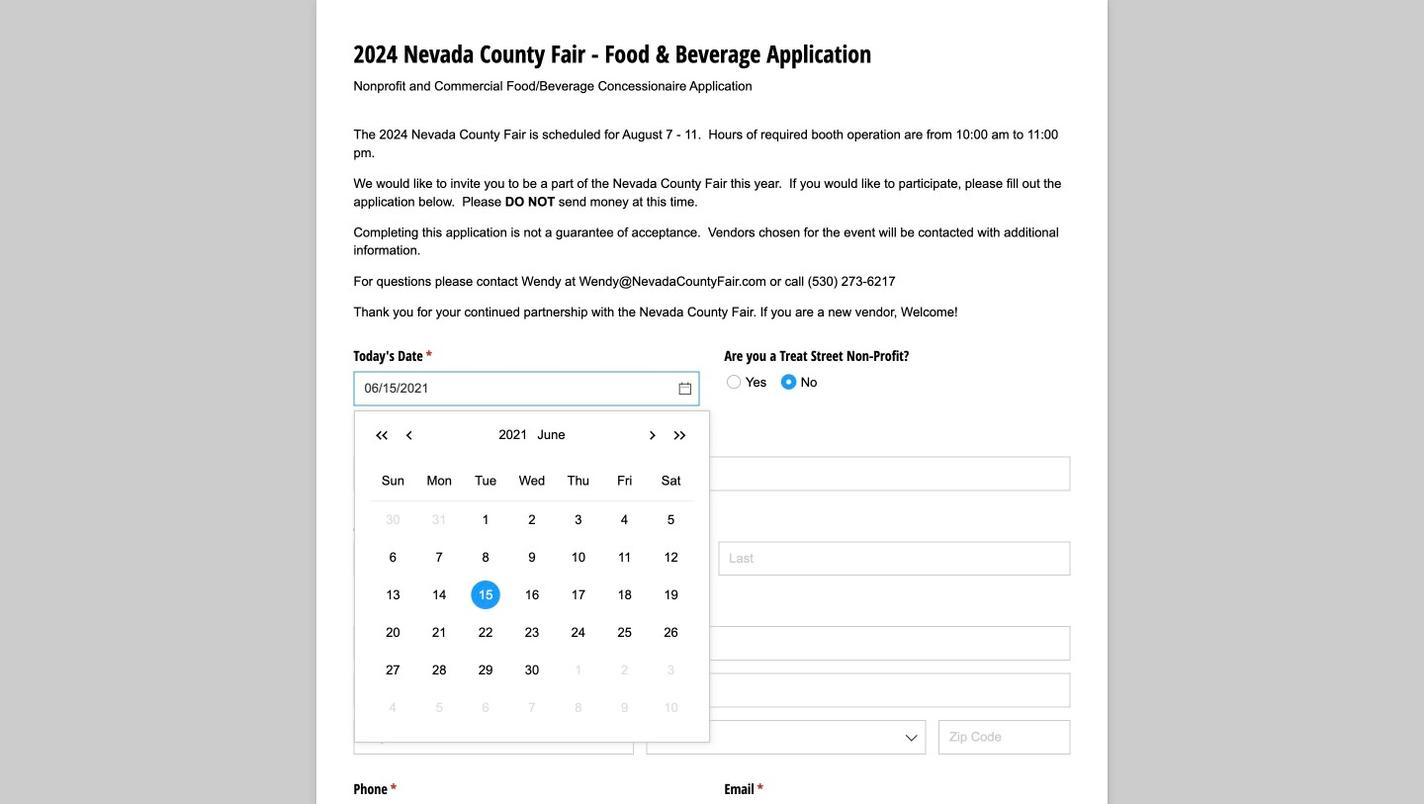 Task type: describe. For each thing, give the bounding box(es) containing it.
State text field
[[646, 720, 926, 754]]

City text field
[[354, 720, 634, 754]]

First text field
[[354, 541, 706, 576]]



Task type: locate. For each thing, give the bounding box(es) containing it.
Zip Code text field
[[939, 720, 1071, 754]]

None text field
[[354, 456, 1071, 491]]

None text field
[[354, 372, 700, 406]]

Last text field
[[718, 541, 1071, 576]]

None radio
[[720, 366, 780, 396], [775, 366, 817, 396], [720, 366, 780, 396], [775, 366, 817, 396]]

Address Line 1 text field
[[354, 626, 1071, 661]]

Address Line 2 text field
[[354, 673, 1071, 708]]



